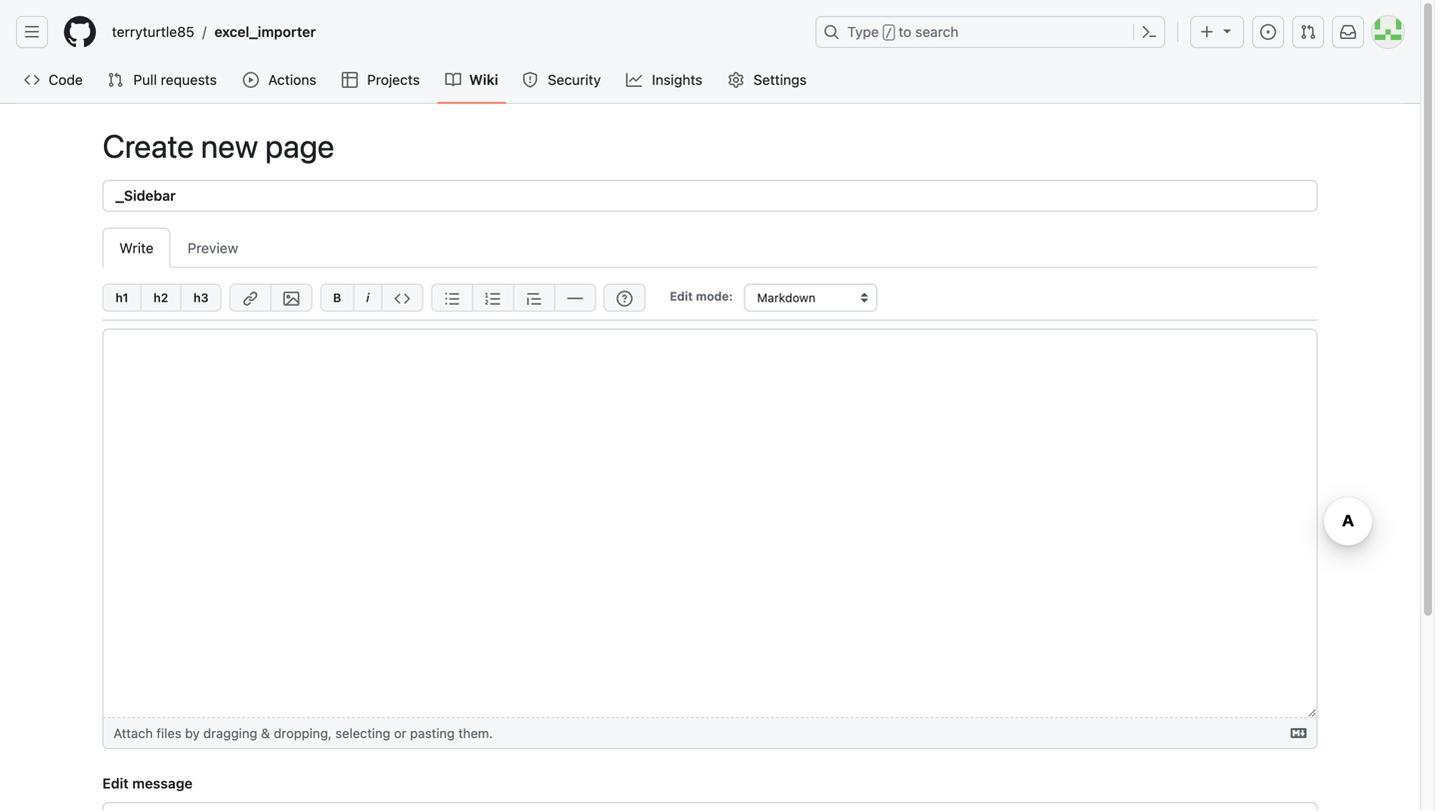 Task type: locate. For each thing, give the bounding box(es) containing it.
command palette image
[[1141, 24, 1157, 40]]

h3
[[193, 291, 209, 305]]

1 horizontal spatial edit
[[670, 290, 693, 304]]

actions
[[268, 71, 316, 88]]

/ inside the "type / to search"
[[885, 26, 892, 40]]

list containing terryturtle85 / excel_importer
[[104, 16, 804, 48]]

excel_importer
[[214, 23, 316, 40]]

1 horizontal spatial /
[[885, 26, 892, 40]]

list
[[104, 16, 804, 48]]

homepage image
[[64, 16, 96, 48]]

attach files by dragging & dropping, selecting or pasting them.
[[113, 726, 493, 741]]

issue opened image
[[1260, 24, 1276, 40]]

code image
[[24, 72, 40, 88]]

git pull request image
[[1300, 24, 1316, 40], [107, 72, 123, 88]]

write button
[[102, 228, 171, 268]]

shield image
[[522, 72, 538, 88]]

/ for type
[[885, 26, 892, 40]]

git pull request image right issue opened icon
[[1300, 24, 1316, 40]]

security
[[548, 71, 601, 88]]

None file field
[[103, 719, 1317, 749]]

i
[[366, 291, 369, 305]]

insert code image
[[394, 291, 410, 307]]

selecting
[[335, 726, 390, 741]]

table image
[[342, 72, 358, 88]]

/ up requests on the top of page
[[202, 23, 206, 40]]

settings link
[[720, 65, 816, 95]]

page
[[265, 127, 334, 165]]

1 vertical spatial git pull request image
[[107, 72, 123, 88]]

by
[[185, 726, 200, 741]]

to
[[899, 23, 912, 40]]

settings
[[754, 71, 807, 88]]

book image
[[445, 72, 461, 88]]

plus image
[[1199, 24, 1215, 40]]

edit for edit mode:
[[670, 290, 693, 304]]

/ left the to
[[885, 26, 892, 40]]

h2 button
[[140, 284, 180, 312]]

requests
[[161, 71, 217, 88]]

/
[[202, 23, 206, 40], [885, 26, 892, 40]]

add ordered list image
[[485, 291, 501, 307]]

0 horizontal spatial git pull request image
[[107, 72, 123, 88]]

Title text field
[[102, 180, 1318, 212]]

edit left the mode:
[[670, 290, 693, 304]]

message
[[132, 776, 193, 792]]

h2
[[153, 291, 168, 305]]

add link image
[[242, 291, 258, 307]]

insert horizontal rule image
[[567, 291, 583, 307]]

attach
[[113, 726, 153, 741]]

search
[[915, 23, 959, 40]]

1 vertical spatial edit
[[102, 776, 129, 792]]

gear image
[[728, 72, 744, 88]]

git pull request image left pull
[[107, 72, 123, 88]]

pull requests link
[[99, 65, 227, 95]]

preview button
[[171, 228, 255, 268]]

triangle down image
[[1219, 22, 1235, 38]]

play image
[[243, 72, 259, 88]]

0 horizontal spatial /
[[202, 23, 206, 40]]

dragging
[[203, 726, 257, 741]]

excel_importer link
[[206, 16, 324, 48]]

Page content text field
[[102, 329, 1318, 719]]

0 vertical spatial edit
[[670, 290, 693, 304]]

0 horizontal spatial edit
[[102, 776, 129, 792]]

graph image
[[626, 72, 642, 88]]

edit
[[670, 290, 693, 304], [102, 776, 129, 792]]

0 vertical spatial git pull request image
[[1300, 24, 1316, 40]]

edit left message
[[102, 776, 129, 792]]

or
[[394, 726, 407, 741]]

/ inside "terryturtle85 / excel_importer"
[[202, 23, 206, 40]]

them.
[[458, 726, 493, 741]]

insights link
[[618, 65, 712, 95]]



Task type: describe. For each thing, give the bounding box(es) containing it.
terryturtle85 link
[[104, 16, 202, 48]]

code
[[49, 71, 83, 88]]

help image
[[617, 291, 633, 307]]

1 horizontal spatial git pull request image
[[1300, 24, 1316, 40]]

terryturtle85 / excel_importer
[[112, 23, 316, 40]]

write
[[119, 240, 154, 256]]

mode:
[[696, 290, 733, 304]]

type / to search
[[848, 23, 959, 40]]

i button
[[353, 284, 381, 312]]

actions link
[[235, 65, 326, 95]]

git pull request image inside pull requests "link"
[[107, 72, 123, 88]]

wiki
[[469, 71, 498, 88]]

Edit message text field
[[102, 803, 1318, 811]]

new
[[201, 127, 258, 165]]

type
[[848, 23, 879, 40]]

add image image
[[283, 291, 299, 307]]

projects
[[367, 71, 420, 88]]

edit message
[[102, 776, 193, 792]]

edit for edit message
[[102, 776, 129, 792]]

code link
[[16, 65, 91, 95]]

projects link
[[334, 65, 429, 95]]

terryturtle85
[[112, 23, 194, 40]]

edit mode:
[[670, 290, 733, 304]]

h3 button
[[180, 284, 222, 312]]

/ for terryturtle85
[[202, 23, 206, 40]]

notifications image
[[1340, 24, 1356, 40]]

create
[[102, 127, 194, 165]]

&
[[261, 726, 270, 741]]

add unordered list image
[[444, 291, 460, 307]]

create new page
[[102, 127, 334, 165]]

pasting
[[410, 726, 455, 741]]

dropping,
[[274, 726, 332, 741]]

pull requests
[[133, 71, 217, 88]]

preview
[[188, 240, 238, 256]]

h1 button
[[102, 284, 140, 312]]

h1
[[115, 291, 128, 305]]

b button
[[320, 284, 353, 312]]

wiki link
[[437, 65, 506, 95]]

files
[[156, 726, 182, 741]]

markdown image
[[1291, 726, 1307, 742]]

pull
[[133, 71, 157, 88]]

insert blockquote image
[[526, 291, 542, 307]]

b
[[333, 291, 341, 305]]

insights
[[652, 71, 703, 88]]

security link
[[514, 65, 610, 95]]



Task type: vqa. For each thing, say whether or not it's contained in the screenshot.
Preview
yes



